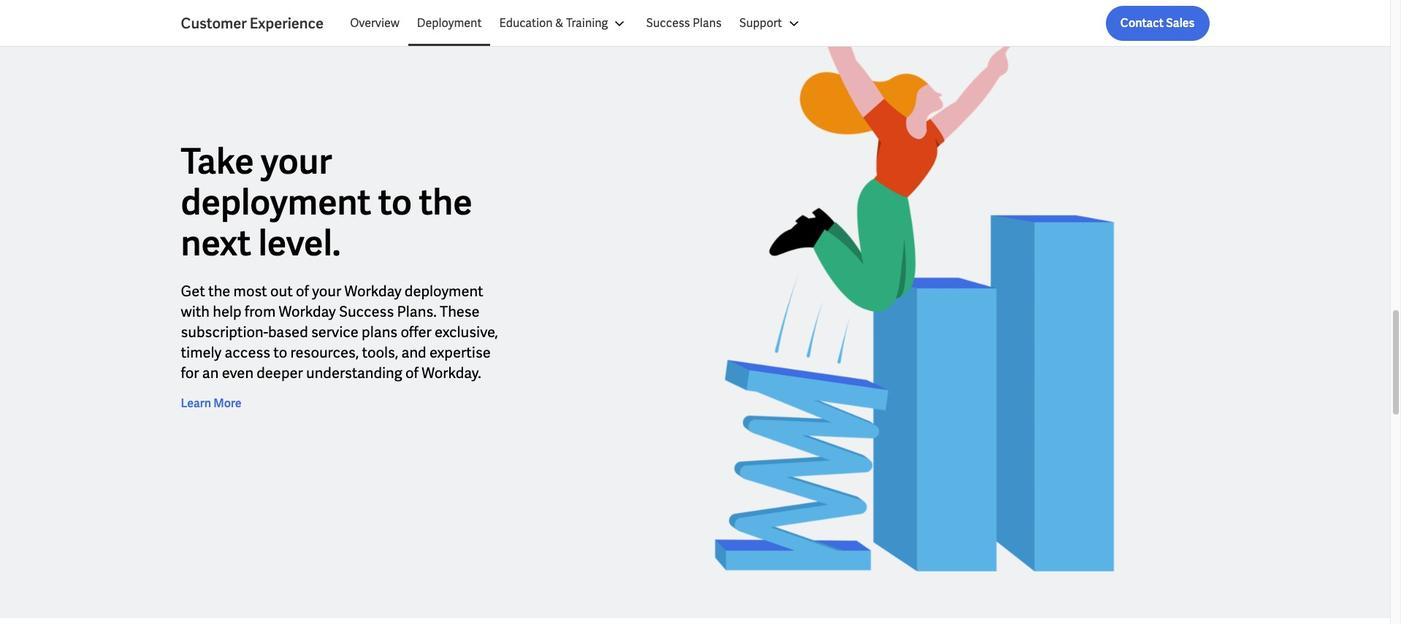 Task type: describe. For each thing, give the bounding box(es) containing it.
education
[[499, 15, 553, 31]]

based
[[268, 323, 308, 342]]

offer
[[401, 323, 432, 342]]

success plans
[[646, 15, 722, 31]]

training
[[566, 15, 608, 31]]

workday.
[[422, 364, 481, 383]]

to inside the take your deployment to the next level.
[[378, 179, 412, 225]]

get the most out of your workday deployment with help from workday success plans. these subscription-based service plans offer exclusive, timely access to resources, tools, and expertise for an even deeper understanding of workday.
[[181, 282, 498, 383]]

0 horizontal spatial workday
[[279, 302, 336, 321]]

success plans link
[[637, 6, 730, 41]]

education & training button
[[491, 6, 637, 41]]

plans.
[[397, 302, 437, 321]]

plans
[[362, 323, 398, 342]]

most
[[233, 282, 267, 301]]

support button
[[730, 6, 811, 41]]

deployment inside "get the most out of your workday deployment with help from workday success plans. these subscription-based service plans offer exclusive, timely access to resources, tools, and expertise for an even deeper understanding of workday."
[[405, 282, 483, 301]]

service
[[311, 323, 359, 342]]

1 vertical spatial of
[[405, 364, 419, 383]]

menu containing overview
[[341, 6, 811, 41]]

take
[[181, 139, 254, 184]]

&
[[555, 15, 564, 31]]

help
[[213, 302, 241, 321]]

list containing overview
[[341, 6, 1209, 41]]

customer experience link
[[181, 13, 341, 34]]

sales
[[1166, 15, 1195, 31]]

for
[[181, 364, 199, 383]]

get
[[181, 282, 205, 301]]

the inside "get the most out of your workday deployment with help from workday success plans. these subscription-based service plans offer exclusive, timely access to resources, tools, and expertise for an even deeper understanding of workday."
[[208, 282, 230, 301]]

deployment
[[417, 15, 482, 31]]

and
[[401, 343, 426, 362]]

these
[[440, 302, 480, 321]]

plans
[[693, 15, 722, 31]]

0 vertical spatial of
[[296, 282, 309, 301]]

out
[[270, 282, 293, 301]]

the inside the take your deployment to the next level.
[[419, 179, 472, 225]]

your inside the take your deployment to the next level.
[[261, 139, 332, 184]]

contact sales link
[[1106, 6, 1209, 41]]



Task type: locate. For each thing, give the bounding box(es) containing it.
of down and
[[405, 364, 419, 383]]

resources,
[[290, 343, 359, 362]]

to inside "get the most out of your workday deployment with help from workday success plans. these subscription-based service plans offer exclusive, timely access to resources, tools, and expertise for an even deeper understanding of workday."
[[273, 343, 287, 362]]

workday up 'plans'
[[344, 282, 401, 301]]

1 vertical spatial success
[[339, 302, 394, 321]]

0 vertical spatial success
[[646, 15, 690, 31]]

success
[[646, 15, 690, 31], [339, 302, 394, 321]]

support
[[739, 15, 782, 31]]

1 vertical spatial workday
[[279, 302, 336, 321]]

customer experience
[[181, 14, 324, 33]]

learn more link
[[181, 395, 242, 412]]

the
[[419, 179, 472, 225], [208, 282, 230, 301]]

an
[[202, 364, 219, 383]]

0 horizontal spatial the
[[208, 282, 230, 301]]

of
[[296, 282, 309, 301], [405, 364, 419, 383]]

1 vertical spatial deployment
[[405, 282, 483, 301]]

more
[[213, 396, 242, 411]]

even
[[222, 364, 254, 383]]

subscription-
[[181, 323, 268, 342]]

from
[[245, 302, 276, 321]]

level.
[[258, 220, 341, 266]]

with
[[181, 302, 210, 321]]

access
[[225, 343, 270, 362]]

1 horizontal spatial deployment
[[405, 282, 483, 301]]

workday up based
[[279, 302, 336, 321]]

0 horizontal spatial success
[[339, 302, 394, 321]]

your
[[261, 139, 332, 184], [312, 282, 341, 301]]

deployment link
[[408, 6, 491, 41]]

timely
[[181, 343, 221, 362]]

contact
[[1120, 15, 1164, 31]]

expertise
[[429, 343, 491, 362]]

1 horizontal spatial of
[[405, 364, 419, 383]]

success inside "get the most out of your workday deployment with help from workday success plans. these subscription-based service plans offer exclusive, timely access to resources, tools, and expertise for an even deeper understanding of workday."
[[339, 302, 394, 321]]

take your deployment to the next level.
[[181, 139, 472, 266]]

deployment inside the take your deployment to the next level.
[[181, 179, 371, 225]]

0 vertical spatial your
[[261, 139, 332, 184]]

success left plans
[[646, 15, 690, 31]]

workday
[[344, 282, 401, 301], [279, 302, 336, 321]]

0 horizontal spatial of
[[296, 282, 309, 301]]

0 horizontal spatial to
[[273, 343, 287, 362]]

learn more
[[181, 396, 242, 411]]

1 vertical spatial your
[[312, 282, 341, 301]]

0 vertical spatial workday
[[344, 282, 401, 301]]

0 vertical spatial the
[[419, 179, 472, 225]]

exclusive,
[[435, 323, 498, 342]]

0 vertical spatial to
[[378, 179, 412, 225]]

customer
[[181, 14, 247, 33]]

of right out
[[296, 282, 309, 301]]

success up 'plans'
[[339, 302, 394, 321]]

success inside 'link'
[[646, 15, 690, 31]]

learn
[[181, 396, 211, 411]]

to
[[378, 179, 412, 225], [273, 343, 287, 362]]

1 vertical spatial the
[[208, 282, 230, 301]]

your inside "get the most out of your workday deployment with help from workday success plans. these subscription-based service plans offer exclusive, timely access to resources, tools, and expertise for an even deeper understanding of workday."
[[312, 282, 341, 301]]

list
[[341, 6, 1209, 41]]

menu
[[341, 6, 811, 41]]

next
[[181, 220, 251, 266]]

education & training
[[499, 15, 608, 31]]

1 vertical spatial to
[[273, 343, 287, 362]]

1 horizontal spatial success
[[646, 15, 690, 31]]

illustration of woman jumping on springboard chart. image
[[619, 0, 1209, 572]]

contact sales
[[1120, 15, 1195, 31]]

1 horizontal spatial workday
[[344, 282, 401, 301]]

1 horizontal spatial the
[[419, 179, 472, 225]]

0 horizontal spatial deployment
[[181, 179, 371, 225]]

overview
[[350, 15, 399, 31]]

experience
[[250, 14, 324, 33]]

deeper
[[257, 364, 303, 383]]

deployment
[[181, 179, 371, 225], [405, 282, 483, 301]]

overview link
[[341, 6, 408, 41]]

understanding
[[306, 364, 402, 383]]

tools,
[[362, 343, 398, 362]]

0 vertical spatial deployment
[[181, 179, 371, 225]]

1 horizontal spatial to
[[378, 179, 412, 225]]



Task type: vqa. For each thing, say whether or not it's contained in the screenshot.
next
yes



